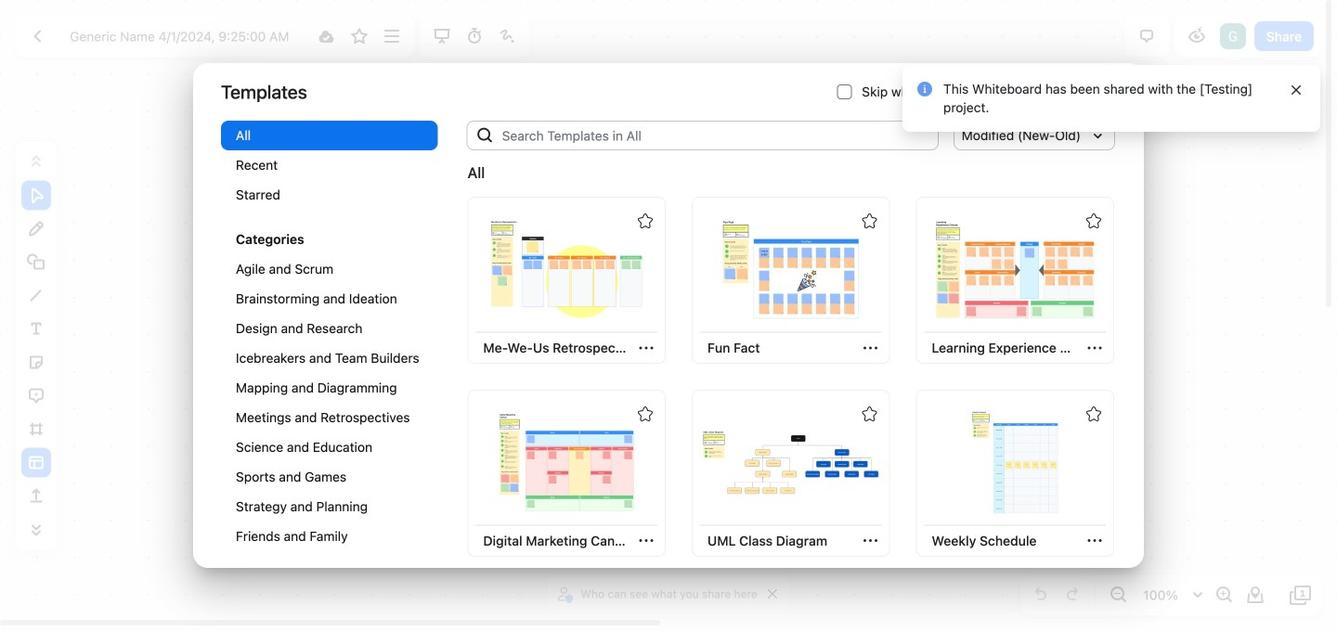 Task type: describe. For each thing, give the bounding box(es) containing it.
more options image
[[381, 25, 403, 47]]

card for template me-we-us retrospective element
[[468, 197, 666, 364]]

thumbnail for weekly schedule image
[[927, 411, 1104, 515]]

pages image
[[1290, 584, 1313, 607]]

star this whiteboard image for thumbnail for learning experience canvas
[[1087, 214, 1102, 229]]

star this whiteboard image for thumbnail for digital marketing canvas
[[638, 407, 653, 422]]

card for template digital marketing canvas element
[[468, 390, 666, 557]]

card for template weekly schedule element
[[917, 390, 1115, 557]]

thumbnail for learning experience canvas image
[[927, 218, 1104, 322]]

timer image
[[464, 25, 486, 47]]

Search Templates in All text field
[[495, 121, 939, 151]]

star this whiteboard image for thumbnail for fun fact
[[863, 214, 878, 229]]

close image
[[768, 590, 777, 599]]

presentation image
[[431, 25, 453, 47]]

dashboard image
[[27, 25, 49, 47]]

Document name text field
[[56, 21, 309, 51]]

thumbnail for fun fact image
[[703, 218, 880, 322]]



Task type: vqa. For each thing, say whether or not it's contained in the screenshot.
Card for template Fun Fact element
yes



Task type: locate. For each thing, give the bounding box(es) containing it.
thumbnail for uml class diagram image
[[703, 411, 880, 515]]

alert
[[903, 65, 1321, 132]]

categories element
[[221, 121, 438, 570]]

star this whiteboard image
[[638, 214, 653, 229], [863, 214, 878, 229], [1087, 214, 1102, 229], [638, 407, 653, 422], [863, 407, 878, 422], [1087, 407, 1102, 422]]

laser image
[[497, 25, 519, 47]]

zoom out image
[[1107, 584, 1130, 607]]

star this whiteboard image inside card for template digital marketing canvas element
[[638, 407, 653, 422]]

card for template fun fact element
[[692, 197, 891, 364]]

thumbnail for me-we-us retrospective image
[[479, 218, 655, 322]]

star this whiteboard image
[[348, 25, 371, 47]]

list item
[[1219, 21, 1249, 51]]

card for template uml class diagram element
[[692, 390, 891, 557]]

star this whiteboard image for the thumbnail for me-we-us retrospective
[[638, 214, 653, 229]]

close image
[[1292, 85, 1302, 95], [1096, 86, 1107, 98]]

comment panel image
[[1136, 25, 1158, 47]]

card for template learning experience canvas element
[[917, 197, 1115, 364]]

star this whiteboard image inside card for template me-we-us retrospective element
[[638, 214, 653, 229]]

list
[[1219, 21, 1249, 51]]

star this whiteboard image inside card for template fun fact element
[[863, 214, 878, 229]]

zoom in image
[[1213, 584, 1236, 607]]

star this whiteboard image for thumbnail for uml class diagram
[[863, 407, 878, 422]]

star this whiteboard image inside card for template uml class diagram element
[[863, 407, 878, 422]]

thumbnail for digital marketing canvas image
[[479, 411, 655, 515]]

star this whiteboard image inside card for template weekly schedule element
[[1087, 407, 1102, 422]]

0 horizontal spatial close image
[[1096, 86, 1107, 98]]

status
[[468, 162, 485, 184]]

star this whiteboard image for thumbnail for weekly schedule
[[1087, 407, 1102, 422]]

star this whiteboard image inside card for template learning experience canvas element
[[1087, 214, 1102, 229]]

1 horizontal spatial close image
[[1292, 85, 1302, 95]]



